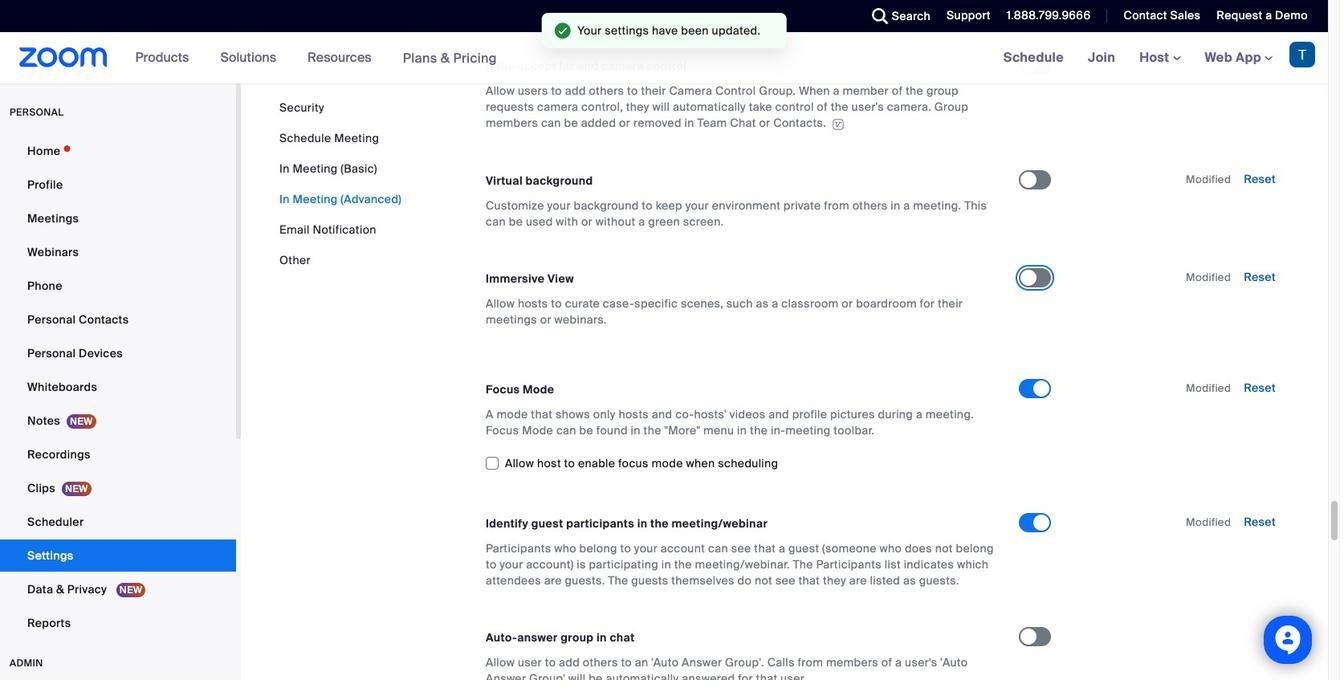 Task type: describe. For each thing, give the bounding box(es) containing it.
to up participating
[[620, 541, 631, 555]]

other
[[279, 253, 311, 267]]

to inside allow another user to take control of your camera during a meeting. both users (the one requesting control and the one giving control) must have this option turned on.
[[591, 0, 601, 0]]

reset for participants who belong to your account can see that a guest (someone who does not belong to your account) is participating in the meeting/webinar. the participants list indicates which attendees are guests. the guests themselves do not see that they are listed as guests.
[[1244, 514, 1276, 529]]

1 horizontal spatial mode
[[652, 456, 683, 470]]

updated.
[[712, 23, 761, 38]]

end
[[577, 59, 598, 73]]

background inside customize your background to keep your environment private from others in a meeting. this can be used with or without a green screen.
[[574, 198, 639, 213]]

home
[[27, 144, 60, 158]]

1 vertical spatial one
[[634, 2, 655, 16]]

1 focus from the top
[[486, 382, 520, 396]]

others inside customize your background to keep your environment private from others in a meeting. this can be used with or without a green screen.
[[853, 198, 888, 213]]

support version for auto-accept far end camera control image
[[830, 119, 846, 130]]

focus mode
[[486, 382, 554, 396]]

host
[[1139, 49, 1173, 66]]

in right the participants
[[637, 516, 648, 530]]

option
[[820, 2, 855, 16]]

be inside allow users to add others to their camera control group. when a member of the group requests camera control, they will automatically take control of the user's camera. group members can be added or removed in team chat or contacts.
[[564, 116, 578, 130]]

0 vertical spatial answer
[[682, 655, 722, 669]]

in right found
[[631, 423, 641, 437]]

to up attendees
[[486, 557, 497, 571]]

1 horizontal spatial not
[[935, 541, 953, 555]]

personal for personal devices
[[27, 346, 76, 361]]

participants who belong to your account can see that a guest (someone who does not belong to your account) is participating in the meeting/webinar. the participants list indicates which attendees are guests. the guests themselves do not see that they are listed as guests.
[[486, 541, 994, 587]]

in inside participants who belong to your account can see that a guest (someone who does not belong to your account) is participating in the meeting/webinar. the participants list indicates which attendees are guests. the guests themselves do not see that they are listed as guests.
[[661, 557, 671, 571]]

scheduler
[[27, 515, 84, 529]]

or right 'chat'
[[759, 116, 770, 130]]

or right classroom
[[842, 296, 853, 310]]

giving
[[658, 2, 690, 16]]

such
[[727, 296, 753, 310]]

2 belong from the left
[[956, 541, 994, 555]]

schedule for schedule meeting
[[279, 131, 331, 145]]

your up screen.
[[685, 198, 709, 213]]

can inside allow users to add others to their camera control group. when a member of the group requests camera control, they will automatically take control of the user's camera. group members can be added or removed in team chat or contacts.
[[541, 116, 561, 130]]

this
[[964, 198, 987, 213]]

contacts
[[79, 312, 129, 327]]

control inside allow users to add others to their camera control group. when a member of the group requests camera control, they will automatically take control of the user's camera. group members can be added or removed in team chat or contacts.
[[775, 100, 814, 114]]

pictures
[[830, 407, 875, 421]]

auto-answer group in chat
[[486, 630, 635, 645]]

during inside a mode that shows only hosts and co-hosts' videos and profile pictures during a meeting. focus mode can be found in the "more" menu in the in-meeting toolbar.
[[878, 407, 913, 421]]

contact
[[1124, 8, 1167, 22]]

guest inside participants who belong to your account can see that a guest (someone who does not belong to your account) is participating in the meeting/webinar. the participants list indicates which attendees are guests. the guests themselves do not see that they are listed as guests.
[[788, 541, 819, 555]]

they inside allow users to add others to their camera control group. when a member of the group requests camera control, they will automatically take control of the user's camera. group members can be added or removed in team chat or contacts.
[[626, 100, 649, 114]]

a
[[486, 407, 494, 421]]

hosts inside a mode that shows only hosts and co-hosts' videos and profile pictures during a meeting. focus mode can be found in the "more" menu in the in-meeting toolbar.
[[619, 407, 649, 421]]

user inside "allow user to add others to an 'auto answer group'. calls from members of a user's 'auto answer group' will be automatically answered for that user."
[[518, 655, 542, 669]]

control)
[[693, 2, 735, 16]]

0 vertical spatial background
[[526, 173, 593, 188]]

solutions
[[220, 49, 276, 66]]

take inside allow users to add others to their camera control group. when a member of the group requests camera control, they will automatically take control of the user's camera. group members can be added or removed in team chat or contacts.
[[749, 100, 772, 114]]

1 vertical spatial have
[[652, 23, 678, 38]]

a inside "allow user to add others to an 'auto answer group'. calls from members of a user's 'auto answer group' will be automatically answered for that user."
[[895, 655, 902, 669]]

screen.
[[683, 214, 724, 229]]

or right meetings
[[540, 312, 552, 327]]

(someone
[[822, 541, 877, 555]]

identify
[[486, 516, 529, 530]]

does
[[905, 541, 932, 555]]

meetings
[[486, 312, 537, 327]]

meeting for (advanced)
[[293, 192, 338, 206]]

your up 'with'
[[547, 198, 571, 213]]

profile picture image
[[1290, 42, 1315, 67]]

automatically for camera
[[673, 100, 746, 114]]

settings link
[[0, 540, 236, 572]]

turned
[[858, 2, 894, 16]]

2 are from the left
[[849, 573, 867, 587]]

reset for allow hosts to curate case-specific scenes, such as a classroom or boardroom for their meetings or webinars.
[[1244, 270, 1276, 284]]

email
[[279, 222, 310, 237]]

& for pricing
[[441, 49, 450, 66]]

0 horizontal spatial not
[[755, 573, 772, 587]]

menu
[[703, 423, 734, 437]]

or right the added
[[619, 116, 630, 130]]

home link
[[0, 135, 236, 167]]

another
[[518, 0, 560, 0]]

customize
[[486, 198, 544, 213]]

which
[[957, 557, 989, 571]]

product information navigation
[[123, 32, 509, 84]]

request
[[1217, 8, 1263, 22]]

focus
[[618, 456, 649, 470]]

0 vertical spatial participants
[[486, 541, 551, 555]]

resources
[[308, 49, 371, 66]]

co-
[[675, 407, 694, 421]]

whiteboards link
[[0, 371, 236, 403]]

as inside allow hosts to curate case-specific scenes, such as a classroom or boardroom for their meetings or webinars.
[[756, 296, 769, 310]]

auto- for answer
[[486, 630, 517, 645]]

web app button
[[1205, 49, 1273, 66]]

allow for allow host to enable focus mode when scheduling
[[505, 456, 534, 470]]

this
[[797, 2, 817, 16]]

the left "more" at the bottom of the page
[[644, 423, 661, 437]]

meetings link
[[0, 202, 236, 234]]

1 belong from the left
[[579, 541, 617, 555]]

allow users to add others to their camera control group. when a member of the group requests camera control, they will automatically take control of the user's camera. group members can be added or removed in team chat or contacts. application
[[486, 83, 1004, 131]]

hosts'
[[694, 407, 727, 421]]

add for control,
[[565, 84, 586, 98]]

in meeting (advanced) link
[[279, 192, 402, 206]]

clips
[[27, 481, 55, 495]]

profile
[[792, 407, 827, 421]]

participating
[[589, 557, 658, 571]]

plans & pricing
[[403, 49, 497, 66]]

control up success icon
[[548, 2, 586, 16]]

devices
[[79, 346, 123, 361]]

that inside a mode that shows only hosts and co-hosts' videos and profile pictures during a meeting. focus mode can be found in the "more" menu in the in-meeting toolbar.
[[531, 407, 553, 421]]

1 are from the left
[[544, 573, 562, 587]]

view
[[548, 271, 574, 286]]

products button
[[135, 32, 196, 84]]

0 vertical spatial one
[[942, 0, 963, 0]]

on.
[[897, 2, 914, 16]]

personal devices link
[[0, 337, 236, 369]]

shows
[[556, 407, 590, 421]]

group'.
[[725, 655, 764, 669]]

for inside "allow user to add others to an 'auto answer group'. calls from members of a user's 'auto answer group' will be automatically answered for that user."
[[738, 671, 753, 680]]

data & privacy link
[[0, 573, 236, 605]]

contacts.
[[773, 116, 826, 130]]

take inside allow another user to take control of your camera during a meeting. both users (the one requesting control and the one giving control) must have this option turned on.
[[604, 0, 628, 0]]

modified for allow hosts to curate case-specific scenes, such as a classroom or boardroom for their meetings or webinars.
[[1186, 270, 1231, 284]]

without
[[596, 214, 636, 229]]

webinars
[[27, 245, 79, 259]]

1 guests. from the left
[[565, 573, 605, 587]]

environment
[[712, 198, 781, 213]]

1 horizontal spatial see
[[775, 573, 795, 587]]

a inside allow hosts to curate case-specific scenes, such as a classroom or boardroom for their meetings or webinars.
[[772, 296, 778, 310]]

banner containing products
[[0, 32, 1328, 84]]

0 vertical spatial meeting
[[334, 131, 379, 145]]

camera.
[[887, 100, 932, 114]]

in-
[[771, 423, 786, 437]]

reports
[[27, 616, 71, 630]]

in for in meeting (advanced)
[[279, 192, 290, 206]]

reset for customize your background to keep your environment private from others in a meeting. this can be used with or without a green screen.
[[1244, 172, 1276, 186]]

allow users to add others to their camera control group. when a member of the group requests camera control, they will automatically take control of the user's camera. group members can be added or removed in team chat or contacts.
[[486, 84, 969, 130]]

be inside "allow user to add others to an 'auto answer group'. calls from members of a user's 'auto answer group' will be automatically answered for that user."
[[589, 671, 603, 680]]

other link
[[279, 253, 311, 267]]

modified for a mode that shows only hosts and co-hosts' videos and profile pictures during a meeting. focus mode can be found in the "more" menu in the in-meeting toolbar.
[[1186, 381, 1231, 395]]

1.888.799.9666 button up join on the top right of page
[[995, 0, 1095, 32]]

reset button for allow hosts to curate case-specific scenes, such as a classroom or boardroom for their meetings or webinars.
[[1244, 270, 1276, 284]]

success image
[[555, 22, 571, 39]]

request a demo
[[1217, 8, 1308, 22]]

menu bar containing security
[[279, 100, 402, 268]]

group inside allow users to add others to their camera control group. when a member of the group requests camera control, they will automatically take control of the user's camera. group members can be added or removed in team chat or contacts.
[[927, 84, 959, 98]]

others for 'auto
[[583, 655, 618, 669]]

immersive
[[486, 271, 545, 286]]

others for requests
[[589, 84, 624, 98]]

will inside allow users to add others to their camera control group. when a member of the group requests camera control, they will automatically take control of the user's camera. group members can be added or removed in team chat or contacts.
[[652, 100, 670, 114]]

group.
[[759, 84, 796, 98]]

meetings navigation
[[991, 32, 1328, 84]]

reset button for customize your background to keep your environment private from others in a meeting. this can be used with or without a green screen.
[[1244, 172, 1276, 186]]

can inside customize your background to keep your environment private from others in a meeting. this can be used with or without a green screen.
[[486, 214, 506, 229]]

calls
[[767, 655, 795, 669]]

can inside a mode that shows only hosts and co-hosts' videos and profile pictures during a meeting. focus mode can be found in the "more" menu in the in-meeting toolbar.
[[556, 423, 576, 437]]

specific
[[634, 296, 678, 310]]

control up camera
[[647, 59, 687, 73]]

do
[[738, 573, 752, 587]]

2 'auto from the left
[[940, 655, 968, 669]]

reset for a mode that shows only hosts and co-hosts' videos and profile pictures during a meeting. focus mode can be found in the "more" menu in the in-meeting toolbar.
[[1244, 380, 1276, 395]]

zoom logo image
[[19, 47, 107, 67]]

search button
[[860, 0, 935, 32]]

0 vertical spatial mode
[[523, 382, 554, 396]]

removed
[[633, 116, 682, 130]]

email notification
[[279, 222, 376, 237]]

pricing
[[453, 49, 497, 66]]

in for in meeting (basic)
[[279, 161, 290, 176]]

virtual background
[[486, 173, 593, 188]]

listed
[[870, 573, 900, 587]]

1 vertical spatial camera
[[601, 59, 644, 73]]

case-
[[603, 296, 634, 310]]

meeting for (basic)
[[293, 161, 338, 176]]

for inside allow hosts to curate case-specific scenes, such as a classroom or boardroom for their meetings or webinars.
[[920, 296, 935, 310]]

a inside participants who belong to your account can see that a guest (someone who does not belong to your account) is participating in the meeting/webinar. the participants list indicates which attendees are guests. the guests themselves do not see that they are listed as guests.
[[779, 541, 785, 555]]

meeting
[[786, 423, 831, 437]]

phone link
[[0, 270, 236, 302]]

that right do
[[798, 573, 820, 587]]

or inside customize your background to keep your environment private from others in a meeting. this can be used with or without a green screen.
[[581, 214, 593, 229]]

they inside participants who belong to your account can see that a guest (someone who does not belong to your account) is participating in the meeting/webinar. the participants list indicates which attendees are guests. the guests themselves do not see that they are listed as guests.
[[823, 573, 846, 587]]

web app
[[1205, 49, 1261, 66]]

the up support version for auto-accept far end camera control image at the top
[[831, 100, 849, 114]]

requests
[[486, 100, 534, 114]]

camera inside allow users to add others to their camera control group. when a member of the group requests camera control, they will automatically take control of the user's camera. group members can be added or removed in team chat or contacts.
[[537, 100, 578, 114]]

during inside allow another user to take control of your camera during a meeting. both users (the one requesting control and the one giving control) must have this option turned on.
[[757, 0, 792, 0]]



Task type: locate. For each thing, give the bounding box(es) containing it.
data
[[27, 582, 53, 597]]

videos
[[730, 407, 766, 421]]

0 vertical spatial users
[[885, 0, 915, 0]]

to up 'your'
[[591, 0, 601, 0]]

0 horizontal spatial user's
[[852, 100, 884, 114]]

guests. down is
[[565, 573, 605, 587]]

1 horizontal spatial user
[[563, 0, 588, 0]]

your up attendees
[[500, 557, 523, 571]]

be inside a mode that shows only hosts and co-hosts' videos and profile pictures during a meeting. focus mode can be found in the "more" menu in the in-meeting toolbar.
[[579, 423, 593, 437]]

the left the in-
[[750, 423, 768, 437]]

schedule inside menu bar
[[279, 131, 331, 145]]

0 horizontal spatial during
[[757, 0, 792, 0]]

others right private in the right top of the page
[[853, 198, 888, 213]]

0 vertical spatial from
[[824, 198, 850, 213]]

identify guest participants in the meeting/webinar
[[486, 516, 768, 530]]

an
[[635, 655, 648, 669]]

have inside allow another user to take control of your camera during a meeting. both users (the one requesting control and the one giving control) must have this option turned on.
[[768, 2, 794, 16]]

or right 'with'
[[581, 214, 593, 229]]

in down videos
[[737, 423, 747, 437]]

boardroom
[[856, 296, 917, 310]]

control up giving
[[631, 0, 669, 0]]

users down the accept
[[518, 84, 548, 98]]

1 horizontal spatial and
[[652, 407, 672, 421]]

auto- up requests
[[486, 59, 517, 73]]

1 vertical spatial guest
[[788, 541, 819, 555]]

1 vertical spatial participants
[[816, 557, 882, 571]]

others inside allow users to add others to their camera control group. when a member of the group requests camera control, they will automatically take control of the user's camera. group members can be added or removed in team chat or contacts.
[[589, 84, 624, 98]]

your up participating
[[634, 541, 658, 555]]

auto-accept far end camera control
[[486, 59, 687, 73]]

as inside participants who belong to your account can see that a guest (someone who does not belong to your account) is participating in the meeting/webinar. the participants list indicates which attendees are guests. the guests themselves do not see that they are listed as guests.
[[903, 573, 916, 587]]

mode right the a at bottom
[[497, 407, 528, 421]]

control,
[[581, 100, 623, 114]]

add inside allow users to add others to their camera control group. when a member of the group requests camera control, they will automatically take control of the user's camera. group members can be added or removed in team chat or contacts.
[[565, 84, 586, 98]]

and left co-
[[652, 407, 672, 421]]

that up meeting/webinar. at the bottom of page
[[754, 541, 776, 555]]

to left keep on the top of the page
[[642, 198, 653, 213]]

participants
[[566, 516, 634, 530]]

& right data
[[56, 582, 64, 597]]

virtual
[[486, 173, 523, 188]]

be
[[564, 116, 578, 130], [509, 214, 523, 229], [579, 423, 593, 437], [589, 671, 603, 680]]

be down customize
[[509, 214, 523, 229]]

and up the in-
[[769, 407, 789, 421]]

from inside "allow user to add others to an 'auto answer group'. calls from members of a user's 'auto answer group' will be automatically answered for that user."
[[798, 655, 823, 669]]

0 horizontal spatial group
[[561, 630, 594, 645]]

2 modified from the top
[[1186, 270, 1231, 284]]

toolbar.
[[834, 423, 875, 437]]

used
[[526, 214, 553, 229]]

0 horizontal spatial answer
[[486, 671, 526, 680]]

search
[[892, 9, 931, 23]]

to up group'
[[545, 655, 556, 669]]

1 vertical spatial automatically
[[606, 671, 679, 680]]

1 horizontal spatial users
[[885, 0, 915, 0]]

0 vertical spatial during
[[757, 0, 792, 0]]

meeting.
[[805, 0, 853, 0], [913, 198, 961, 213], [926, 407, 974, 421]]

users inside allow users to add others to their camera control group. when a member of the group requests camera control, they will automatically take control of the user's camera. group members can be added or removed in team chat or contacts.
[[518, 84, 548, 98]]

2 reset from the top
[[1244, 270, 1276, 284]]

allow inside allow hosts to curate case-specific scenes, such as a classroom or boardroom for their meetings or webinars.
[[486, 296, 515, 310]]

1 horizontal spatial one
[[942, 0, 963, 0]]

1 horizontal spatial will
[[652, 100, 670, 114]]

answered
[[682, 671, 735, 680]]

1 vertical spatial see
[[775, 573, 795, 587]]

schedule for schedule
[[1003, 49, 1064, 66]]

3 reset from the top
[[1244, 380, 1276, 395]]

auto-
[[486, 59, 517, 73], [486, 630, 517, 645]]

be left the added
[[564, 116, 578, 130]]

as right such
[[756, 296, 769, 310]]

that down "calls"
[[756, 671, 778, 680]]

0 horizontal spatial 'auto
[[651, 655, 679, 669]]

reset button for participants who belong to your account can see that a guest (someone who does not belong to your account) is participating in the meeting/webinar. the participants list indicates which attendees are guests. the guests themselves do not see that they are listed as guests.
[[1244, 514, 1276, 529]]

(the
[[918, 0, 939, 0]]

have left this
[[768, 2, 794, 16]]

their inside allow users to add others to their camera control group. when a member of the group requests camera control, they will automatically take control of the user's camera. group members can be added or removed in team chat or contacts.
[[641, 84, 666, 98]]

web
[[1205, 49, 1233, 66]]

4 reset button from the top
[[1244, 514, 1276, 529]]

allow inside allow another user to take control of your camera during a meeting. both users (the one requesting control and the one giving control) must have this option turned on.
[[486, 0, 515, 0]]

0 horizontal spatial take
[[604, 0, 628, 0]]

2 in from the top
[[279, 192, 290, 206]]

camera down far
[[537, 100, 578, 114]]

1 horizontal spatial participants
[[816, 557, 882, 571]]

can down shows
[[556, 423, 576, 437]]

account)
[[526, 557, 574, 571]]

to inside allow hosts to curate case-specific scenes, such as a classroom or boardroom for their meetings or webinars.
[[551, 296, 562, 310]]

customize your background to keep your environment private from others in a meeting. this can be used with or without a green screen.
[[486, 198, 987, 229]]

be inside customize your background to keep your environment private from others in a meeting. this can be used with or without a green screen.
[[509, 214, 523, 229]]

the down 'account'
[[674, 557, 692, 571]]

0 horizontal spatial mode
[[497, 407, 528, 421]]

& inside "personal menu" menu
[[56, 582, 64, 597]]

a inside allow another user to take control of your camera during a meeting. both users (the one requesting control and the one giving control) must have this option turned on.
[[795, 0, 802, 0]]

3 reset button from the top
[[1244, 380, 1276, 395]]

& for privacy
[[56, 582, 64, 597]]

allow for allow hosts to curate case-specific scenes, such as a classroom or boardroom for their meetings or webinars.
[[486, 296, 515, 310]]

1.888.799.9666
[[1007, 8, 1091, 22]]

meeting/webinar.
[[695, 557, 790, 571]]

are down account)
[[544, 573, 562, 587]]

1 auto- from the top
[[486, 59, 517, 73]]

0 vertical spatial as
[[756, 296, 769, 310]]

clips link
[[0, 472, 236, 504]]

1 vertical spatial from
[[798, 655, 823, 669]]

1 reset from the top
[[1244, 172, 1276, 186]]

others inside "allow user to add others to an 'auto answer group'. calls from members of a user's 'auto answer group' will be automatically answered for that user."
[[583, 655, 618, 669]]

0 vertical spatial add
[[565, 84, 586, 98]]

app
[[1236, 49, 1261, 66]]

attendees
[[486, 573, 541, 587]]

take
[[604, 0, 628, 0], [749, 100, 772, 114]]

far
[[559, 59, 574, 73]]

to left "an"
[[621, 655, 632, 669]]

1 vertical spatial answer
[[486, 671, 526, 680]]

0 vertical spatial camera
[[713, 0, 754, 0]]

will
[[652, 100, 670, 114], [568, 671, 586, 680]]

0 vertical spatial guest
[[531, 516, 563, 530]]

belong up the which
[[956, 541, 994, 555]]

automatically down "an"
[[606, 671, 679, 680]]

found
[[596, 423, 628, 437]]

the up settings at top
[[613, 2, 631, 16]]

a mode that shows only hosts and co-hosts' videos and profile pictures during a meeting. focus mode can be found in the "more" menu in the in-meeting toolbar.
[[486, 407, 974, 437]]

0 horizontal spatial schedule
[[279, 131, 331, 145]]

0 vertical spatial have
[[768, 2, 794, 16]]

join
[[1088, 49, 1115, 66]]

meeting. inside allow another user to take control of your camera during a meeting. both users (the one requesting control and the one giving control) must have this option turned on.
[[805, 0, 853, 0]]

guests.
[[565, 573, 605, 587], [919, 573, 959, 587]]

1 horizontal spatial 'auto
[[940, 655, 968, 669]]

in left chat
[[597, 630, 607, 645]]

1 horizontal spatial as
[[903, 573, 916, 587]]

1 vertical spatial background
[[574, 198, 639, 213]]

modified for participants who belong to your account can see that a guest (someone who does not belong to your account) is participating in the meeting/webinar. the participants list indicates which attendees are guests. the guests themselves do not see that they are listed as guests.
[[1186, 515, 1231, 529]]

admin
[[10, 657, 43, 670]]

& right plans
[[441, 49, 450, 66]]

plans & pricing link
[[403, 49, 497, 66], [403, 49, 497, 66]]

in up guests
[[661, 557, 671, 571]]

banner
[[0, 32, 1328, 84]]

2 horizontal spatial and
[[769, 407, 789, 421]]

automatically inside allow users to add others to their camera control group. when a member of the group requests camera control, they will automatically take control of the user's camera. group members can be added or removed in team chat or contacts.
[[673, 100, 746, 114]]

1 modified from the top
[[1186, 172, 1231, 186]]

0 horizontal spatial guests.
[[565, 573, 605, 587]]

data & privacy
[[27, 582, 110, 597]]

in inside customize your background to keep your environment private from others in a meeting. this can be used with or without a green screen.
[[891, 198, 901, 213]]

enable
[[578, 456, 615, 470]]

your settings have been updated.
[[577, 23, 761, 38]]

support link
[[935, 0, 995, 32], [947, 8, 991, 22]]

belong up is
[[579, 541, 617, 555]]

camera up must
[[713, 0, 754, 0]]

background up 'with'
[[526, 173, 593, 188]]

users
[[885, 0, 915, 0], [518, 84, 548, 98]]

allow another user to take control of your camera during a meeting. both users (the one requesting control and the one giving control) must have this option turned on.
[[486, 0, 963, 16]]

1 horizontal spatial take
[[749, 100, 772, 114]]

see right do
[[775, 573, 795, 587]]

your
[[577, 23, 602, 38]]

can down customize
[[486, 214, 506, 229]]

2 vertical spatial meeting
[[293, 192, 338, 206]]

1 horizontal spatial the
[[793, 557, 813, 571]]

plans
[[403, 49, 437, 66]]

been
[[681, 23, 709, 38]]

(advanced)
[[341, 192, 402, 206]]

camera right end
[[601, 59, 644, 73]]

privacy
[[67, 582, 107, 597]]

during up must
[[757, 0, 792, 0]]

0 vertical spatial their
[[641, 84, 666, 98]]

they up removed
[[626, 100, 649, 114]]

for down group'.
[[738, 671, 753, 680]]

1 vertical spatial add
[[559, 655, 580, 669]]

notes
[[27, 414, 60, 428]]

1 horizontal spatial have
[[768, 2, 794, 16]]

meeting. inside a mode that shows only hosts and co-hosts' videos and profile pictures during a meeting. focus mode can be found in the "more" menu in the in-meeting toolbar.
[[926, 407, 974, 421]]

auto- for accept
[[486, 59, 517, 73]]

meeting up email notification link
[[293, 192, 338, 206]]

"more"
[[664, 423, 700, 437]]

background up without
[[574, 198, 639, 213]]

personal inside "personal contacts" link
[[27, 312, 76, 327]]

2 vertical spatial meeting.
[[926, 407, 974, 421]]

1 horizontal spatial answer
[[682, 655, 722, 669]]

1 horizontal spatial members
[[826, 655, 878, 669]]

1 vertical spatial others
[[853, 198, 888, 213]]

1 vertical spatial members
[[826, 655, 878, 669]]

answer up answered
[[682, 655, 722, 669]]

mode inside a mode that shows only hosts and co-hosts' videos and profile pictures during a meeting. focus mode can be found in the "more" menu in the in-meeting toolbar.
[[497, 407, 528, 421]]

products
[[135, 49, 189, 66]]

requesting
[[486, 2, 545, 16]]

control up contacts.
[[775, 100, 814, 114]]

meeting. inside customize your background to keep your environment private from others in a meeting. this can be used with or without a green screen.
[[913, 198, 961, 213]]

automatically for 'auto
[[606, 671, 679, 680]]

in inside allow users to add others to their camera control group. when a member of the group requests camera control, they will automatically take control of the user's camera. group members can be added or removed in team chat or contacts.
[[685, 116, 694, 130]]

allow inside allow users to add others to their camera control group. when a member of the group requests camera control, they will automatically take control of the user's camera. group members can be added or removed in team chat or contacts.
[[486, 84, 515, 98]]

members right "calls"
[[826, 655, 878, 669]]

to
[[591, 0, 601, 0], [551, 84, 562, 98], [627, 84, 638, 98], [642, 198, 653, 213], [551, 296, 562, 310], [564, 456, 575, 470], [620, 541, 631, 555], [486, 557, 497, 571], [545, 655, 556, 669], [621, 655, 632, 669]]

camera
[[713, 0, 754, 0], [601, 59, 644, 73], [537, 100, 578, 114]]

0 horizontal spatial they
[[626, 100, 649, 114]]

users up on.
[[885, 0, 915, 0]]

can inside participants who belong to your account can see that a guest (someone who does not belong to your account) is participating in the meeting/webinar. the participants list indicates which attendees are guests. the guests themselves do not see that they are listed as guests.
[[708, 541, 728, 555]]

3 modified from the top
[[1186, 381, 1231, 395]]

personal inside 'personal devices' link
[[27, 346, 76, 361]]

add inside "allow user to add others to an 'auto answer group'. calls from members of a user's 'auto answer group' will be automatically answered for that user."
[[559, 655, 580, 669]]

1 vertical spatial meeting
[[293, 161, 338, 176]]

0 horizontal spatial users
[[518, 84, 548, 98]]

2 reset button from the top
[[1244, 270, 1276, 284]]

webinars link
[[0, 236, 236, 268]]

the up 'camera.'
[[906, 84, 924, 98]]

allow down auto-answer group in chat
[[486, 655, 515, 669]]

members inside allow users to add others to their camera control group. when a member of the group requests camera control, they will automatically take control of the user's camera. group members can be added or removed in team chat or contacts.
[[486, 116, 538, 130]]

0 horizontal spatial &
[[56, 582, 64, 597]]

the inside allow another user to take control of your camera during a meeting. both users (the one requesting control and the one giving control) must have this option turned on.
[[613, 2, 631, 16]]

1.888.799.9666 button up schedule link
[[1007, 8, 1091, 22]]

focus up the a at bottom
[[486, 382, 520, 396]]

see
[[731, 541, 751, 555], [775, 573, 795, 587]]

the down participating
[[608, 573, 628, 587]]

when
[[799, 84, 830, 98]]

2 personal from the top
[[27, 346, 76, 361]]

0 vertical spatial focus
[[486, 382, 520, 396]]

0 horizontal spatial will
[[568, 671, 586, 680]]

0 vertical spatial automatically
[[673, 100, 746, 114]]

the inside participants who belong to your account can see that a guest (someone who does not belong to your account) is participating in the meeting/webinar. the participants list indicates which attendees are guests. the guests themselves do not see that they are listed as guests.
[[674, 557, 692, 571]]

personal menu menu
[[0, 135, 236, 641]]

allow
[[486, 0, 515, 0], [486, 84, 515, 98], [486, 296, 515, 310], [505, 456, 534, 470], [486, 655, 515, 669]]

participants down (someone
[[816, 557, 882, 571]]

meeting down 'schedule meeting'
[[293, 161, 338, 176]]

in left this
[[891, 198, 901, 213]]

your inside allow another user to take control of your camera during a meeting. both users (the one requesting control and the one giving control) must have this option turned on.
[[686, 0, 710, 0]]

2 focus from the top
[[486, 423, 519, 437]]

1 horizontal spatial &
[[441, 49, 450, 66]]

resources button
[[308, 32, 379, 84]]

1 horizontal spatial during
[[878, 407, 913, 421]]

1 horizontal spatial hosts
[[619, 407, 649, 421]]

members
[[486, 116, 538, 130], [826, 655, 878, 669]]

the
[[793, 557, 813, 571], [608, 573, 628, 587]]

your up control)
[[686, 0, 710, 0]]

allow left host
[[505, 456, 534, 470]]

list
[[885, 557, 901, 571]]

a
[[795, 0, 802, 0], [1266, 8, 1272, 22], [833, 84, 840, 98], [904, 198, 910, 213], [639, 214, 645, 229], [772, 296, 778, 310], [916, 407, 923, 421], [779, 541, 785, 555], [895, 655, 902, 669]]

team
[[697, 116, 727, 130]]

allow for allow another user to take control of your camera during a meeting. both users (the one requesting control and the one giving control) must have this option turned on.
[[486, 0, 515, 0]]

from inside customize your background to keep your environment private from others in a meeting. this can be used with or without a green screen.
[[824, 198, 850, 213]]

focus inside a mode that shows only hosts and co-hosts' videos and profile pictures during a meeting. focus mode can be found in the "more" menu in the in-meeting toolbar.
[[486, 423, 519, 437]]

1 vertical spatial as
[[903, 573, 916, 587]]

0 horizontal spatial hosts
[[518, 296, 548, 310]]

schedule inside meetings navigation
[[1003, 49, 1064, 66]]

in left team
[[685, 116, 694, 130]]

user's inside allow users to add others to their camera control group. when a member of the group requests camera control, they will automatically take control of the user's camera. group members can be added or removed in team chat or contacts.
[[852, 100, 884, 114]]

0 vertical spatial user's
[[852, 100, 884, 114]]

personal for personal contacts
[[27, 312, 76, 327]]

4 modified from the top
[[1186, 515, 1231, 529]]

1 vertical spatial personal
[[27, 346, 76, 361]]

camera inside allow another user to take control of your camera during a meeting. both users (the one requesting control and the one giving control) must have this option turned on.
[[713, 0, 754, 0]]

sales
[[1170, 8, 1201, 22]]

recordings link
[[0, 438, 236, 471]]

0 vertical spatial take
[[604, 0, 628, 0]]

0 vertical spatial mode
[[497, 407, 528, 421]]

indicates
[[904, 557, 954, 571]]

0 vertical spatial group
[[927, 84, 959, 98]]

1 vertical spatial mode
[[522, 423, 553, 437]]

settings
[[605, 23, 649, 38]]

add for group'
[[559, 655, 580, 669]]

0 vertical spatial they
[[626, 100, 649, 114]]

security
[[279, 100, 324, 115]]

0 horizontal spatial guest
[[531, 516, 563, 530]]

1 vertical spatial auto-
[[486, 630, 517, 645]]

the up 'account'
[[650, 516, 669, 530]]

and
[[589, 2, 610, 16], [652, 407, 672, 421], [769, 407, 789, 421]]

menu bar
[[279, 100, 402, 268]]

0 vertical spatial the
[[793, 557, 813, 571]]

1 horizontal spatial camera
[[601, 59, 644, 73]]

is
[[577, 557, 586, 571]]

from right private in the right top of the page
[[824, 198, 850, 213]]

modified for customize your background to keep your environment private from others in a meeting. this can be used with or without a green screen.
[[1186, 172, 1231, 186]]

a inside allow users to add others to their camera control group. when a member of the group requests camera control, they will automatically take control of the user's camera. group members can be added or removed in team chat or contacts.
[[833, 84, 840, 98]]

not right do
[[755, 573, 772, 587]]

4 reset from the top
[[1244, 514, 1276, 529]]

allow for allow users to add others to their camera control group. when a member of the group requests camera control, they will automatically take control of the user's camera. group members can be added or removed in team chat or contacts.
[[486, 84, 515, 98]]

automatically inside "allow user to add others to an 'auto answer group'. calls from members of a user's 'auto answer group' will be automatically answered for that user."
[[606, 671, 679, 680]]

email notification link
[[279, 222, 376, 237]]

that inside "allow user to add others to an 'auto answer group'. calls from members of a user's 'auto answer group' will be automatically answered for that user."
[[756, 671, 778, 680]]

add down far
[[565, 84, 586, 98]]

1 horizontal spatial belong
[[956, 541, 994, 555]]

the right meeting/webinar. at the bottom of page
[[793, 557, 813, 571]]

1 vertical spatial hosts
[[619, 407, 649, 421]]

group up 'group'
[[927, 84, 959, 98]]

users inside allow another user to take control of your camera during a meeting. both users (the one requesting control and the one giving control) must have this option turned on.
[[885, 0, 915, 0]]

0 vertical spatial auto-
[[486, 59, 517, 73]]

personal up whiteboards
[[27, 346, 76, 361]]

1 vertical spatial will
[[568, 671, 586, 680]]

user's
[[852, 100, 884, 114], [905, 655, 937, 669]]

0 vertical spatial hosts
[[518, 296, 548, 310]]

0 vertical spatial personal
[[27, 312, 76, 327]]

automatically up team
[[673, 100, 746, 114]]

only
[[593, 407, 616, 421]]

allow up requesting
[[486, 0, 515, 0]]

allow for allow user to add others to an 'auto answer group'. calls from members of a user's 'auto answer group' will be automatically answered for that user.
[[486, 655, 515, 669]]

1 horizontal spatial who
[[880, 541, 902, 555]]

2 who from the left
[[880, 541, 902, 555]]

1 horizontal spatial guests.
[[919, 573, 959, 587]]

to inside customize your background to keep your environment private from others in a meeting. this can be used with or without a green screen.
[[642, 198, 653, 213]]

green
[[648, 214, 680, 229]]

others down chat
[[583, 655, 618, 669]]

to right host
[[564, 456, 575, 470]]

their up removed
[[641, 84, 666, 98]]

schedule meeting
[[279, 131, 379, 145]]

2 vertical spatial camera
[[537, 100, 578, 114]]

1 horizontal spatial their
[[938, 296, 963, 310]]

auto- down attendees
[[486, 630, 517, 645]]

mode left when
[[652, 456, 683, 470]]

0 horizontal spatial from
[[798, 655, 823, 669]]

their inside allow hosts to curate case-specific scenes, such as a classroom or boardroom for their meetings or webinars.
[[938, 296, 963, 310]]

user's inside "allow user to add others to an 'auto answer group'. calls from members of a user's 'auto answer group' will be automatically answered for that user."
[[905, 655, 937, 669]]

to down view
[[551, 296, 562, 310]]

in meeting (basic) link
[[279, 161, 377, 176]]

during right pictures
[[878, 407, 913, 421]]

1 reset button from the top
[[1244, 172, 1276, 186]]

curate
[[565, 296, 600, 310]]

0 horizontal spatial and
[[589, 2, 610, 16]]

1 vertical spatial meeting.
[[913, 198, 961, 213]]

and inside allow another user to take control of your camera during a meeting. both users (the one requesting control and the one giving control) must have this option turned on.
[[589, 2, 610, 16]]

can left the added
[[541, 116, 561, 130]]

will inside "allow user to add others to an 'auto answer group'. calls from members of a user's 'auto answer group' will be automatically answered for that user."
[[568, 671, 586, 680]]

user inside allow another user to take control of your camera during a meeting. both users (the one requesting control and the one giving control) must have this option turned on.
[[563, 0, 588, 0]]

from
[[824, 198, 850, 213], [798, 655, 823, 669]]

1 horizontal spatial user's
[[905, 655, 937, 669]]

when
[[686, 456, 715, 470]]

as right listed
[[903, 573, 916, 587]]

0 horizontal spatial participants
[[486, 541, 551, 555]]

of inside "allow user to add others to an 'auto answer group'. calls from members of a user's 'auto answer group' will be automatically answered for that user."
[[881, 655, 892, 669]]

1 vertical spatial the
[[608, 573, 628, 587]]

1 personal from the top
[[27, 312, 76, 327]]

1 'auto from the left
[[651, 655, 679, 669]]

1 horizontal spatial are
[[849, 573, 867, 587]]

guest left (someone
[[788, 541, 819, 555]]

reset button for a mode that shows only hosts and co-hosts' videos and profile pictures during a meeting. focus mode can be found in the "more" menu in the in-meeting toolbar.
[[1244, 380, 1276, 395]]

allow inside "allow user to add others to an 'auto answer group'. calls from members of a user's 'auto answer group' will be automatically answered for that user."
[[486, 655, 515, 669]]

take up settings at top
[[604, 0, 628, 0]]

allow hosts to curate case-specific scenes, such as a classroom or boardroom for their meetings or webinars.
[[486, 296, 963, 327]]

meeting up (basic)
[[334, 131, 379, 145]]

& inside product information navigation
[[441, 49, 450, 66]]

can down meeting/webinar
[[708, 541, 728, 555]]

schedule down security
[[279, 131, 331, 145]]

to up removed
[[627, 84, 638, 98]]

1 in from the top
[[279, 161, 290, 176]]

mode inside a mode that shows only hosts and co-hosts' videos and profile pictures during a meeting. focus mode can be found in the "more" menu in the in-meeting toolbar.
[[522, 423, 553, 437]]

allow up meetings
[[486, 296, 515, 310]]

members inside "allow user to add others to an 'auto answer group'. calls from members of a user's 'auto answer group' will be automatically answered for that user."
[[826, 655, 878, 669]]

of inside allow another user to take control of your camera during a meeting. both users (the one requesting control and the one giving control) must have this option turned on.
[[672, 0, 683, 0]]

1 who from the left
[[554, 541, 576, 555]]

0 vertical spatial members
[[486, 116, 538, 130]]

that left shows
[[531, 407, 553, 421]]

hosts inside allow hosts to curate case-specific scenes, such as a classroom or boardroom for their meetings or webinars.
[[518, 296, 548, 310]]

focus down the a at bottom
[[486, 423, 519, 437]]

2 auto- from the top
[[486, 630, 517, 645]]

added
[[581, 116, 616, 130]]

notes link
[[0, 405, 236, 437]]

1 vertical spatial take
[[749, 100, 772, 114]]

meetings
[[27, 211, 79, 226]]

0 vertical spatial see
[[731, 541, 751, 555]]

not up indicates
[[935, 541, 953, 555]]

0 vertical spatial others
[[589, 84, 624, 98]]

personal
[[27, 312, 76, 327], [27, 346, 76, 361]]

1 vertical spatial in
[[279, 192, 290, 206]]

group
[[934, 100, 969, 114]]

0 vertical spatial user
[[563, 0, 588, 0]]

1 vertical spatial user
[[518, 655, 542, 669]]

a inside a mode that shows only hosts and co-hosts' videos and profile pictures during a meeting. focus mode can be found in the "more" menu in the in-meeting toolbar.
[[916, 407, 923, 421]]

user up success icon
[[563, 0, 588, 0]]

to down far
[[551, 84, 562, 98]]

2 guests. from the left
[[919, 573, 959, 587]]



Task type: vqa. For each thing, say whether or not it's contained in the screenshot.
Add to Outlook Calendar (.ics) icon
no



